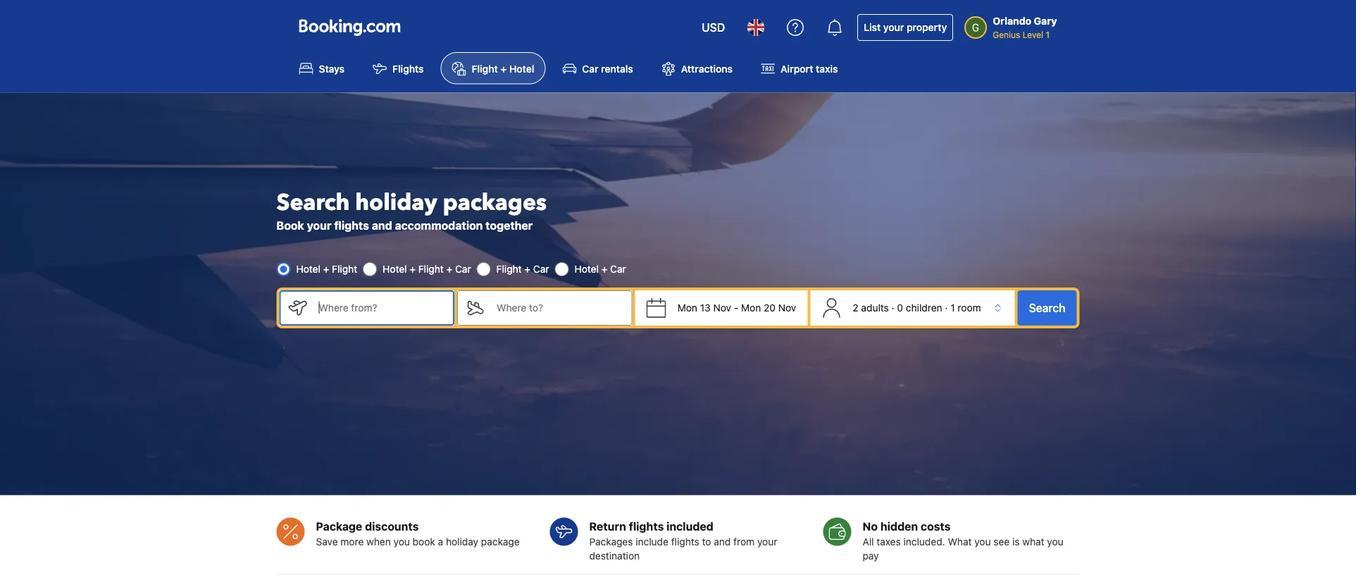 Task type: describe. For each thing, give the bounding box(es) containing it.
is
[[1013, 536, 1020, 547]]

destination
[[590, 550, 640, 561]]

20
[[764, 302, 776, 314]]

0 horizontal spatial 1
[[951, 302, 955, 314]]

Where to? field
[[486, 290, 633, 326]]

hotel + flight + car
[[383, 263, 471, 275]]

booking.com online hotel reservations image
[[299, 19, 401, 36]]

book
[[413, 536, 435, 547]]

hotel for hotel + car
[[575, 263, 599, 275]]

1 inside orlando gary genius level 1
[[1046, 30, 1050, 39]]

attractions
[[681, 63, 733, 74]]

included.
[[904, 536, 946, 547]]

stays link
[[288, 52, 356, 84]]

flight + hotel link
[[441, 52, 546, 84]]

Where from? field
[[308, 290, 455, 326]]

when
[[367, 536, 391, 547]]

return
[[590, 519, 626, 533]]

included
[[667, 519, 714, 533]]

flight + car
[[497, 263, 549, 275]]

1 vertical spatial flights
[[629, 519, 664, 533]]

orlando gary genius level 1
[[993, 15, 1058, 39]]

airport
[[781, 63, 814, 74]]

no hidden costs all taxes included. what you see is what you pay
[[863, 519, 1064, 561]]

together
[[486, 219, 533, 232]]

save
[[316, 536, 338, 547]]

attractions link
[[650, 52, 744, 84]]

holiday inside package discounts save more when you book a holiday package
[[446, 536, 479, 547]]

flights link
[[362, 52, 435, 84]]

include
[[636, 536, 669, 547]]

more
[[341, 536, 364, 547]]

stays
[[319, 63, 345, 74]]

packages
[[443, 187, 547, 218]]

adults
[[862, 302, 889, 314]]

no
[[863, 519, 878, 533]]

flights
[[393, 63, 424, 74]]

search button
[[1018, 290, 1077, 326]]

0
[[897, 302, 904, 314]]

search for search
[[1029, 301, 1066, 315]]

2
[[853, 302, 859, 314]]

package
[[481, 536, 520, 547]]

+ for hotel + car
[[602, 263, 608, 275]]

gary
[[1034, 15, 1058, 27]]

orlando
[[993, 15, 1032, 27]]

your inside return flights included packages include flights to and from your destination
[[758, 536, 778, 547]]

airport taxis link
[[750, 52, 850, 84]]

pay
[[863, 550, 879, 561]]

car rentals
[[582, 63, 633, 74]]

list your property
[[864, 21, 947, 33]]

hotel for hotel + flight + car
[[383, 263, 407, 275]]

taxes
[[877, 536, 901, 547]]

what
[[948, 536, 972, 547]]

see
[[994, 536, 1010, 547]]

car rentals link
[[551, 52, 645, 84]]



Task type: locate. For each thing, give the bounding box(es) containing it.
and right to
[[714, 536, 731, 547]]

2 adults · 0 children · 1 room
[[853, 302, 981, 314]]

taxis
[[816, 63, 838, 74]]

flights inside search holiday packages book your flights and accommodation together
[[334, 219, 369, 232]]

holiday inside search holiday packages book your flights and accommodation together
[[355, 187, 437, 218]]

children
[[906, 302, 943, 314]]

flights down included
[[671, 536, 700, 547]]

hotel + flight
[[296, 263, 357, 275]]

usd
[[702, 21, 725, 34]]

to
[[702, 536, 712, 547]]

1 vertical spatial and
[[714, 536, 731, 547]]

mon right - at the bottom right of the page
[[741, 302, 761, 314]]

a
[[438, 536, 443, 547]]

your right list
[[884, 21, 904, 33]]

holiday up accommodation
[[355, 187, 437, 218]]

2 vertical spatial your
[[758, 536, 778, 547]]

book
[[277, 219, 304, 232]]

1 horizontal spatial mon
[[741, 302, 761, 314]]

search for search holiday packages book your flights and accommodation together
[[277, 187, 350, 218]]

1 · from the left
[[892, 302, 895, 314]]

search inside search holiday packages book your flights and accommodation together
[[277, 187, 350, 218]]

+
[[501, 63, 507, 74], [323, 263, 329, 275], [410, 263, 416, 275], [447, 263, 453, 275], [525, 263, 531, 275], [602, 263, 608, 275]]

2 you from the left
[[975, 536, 991, 547]]

level
[[1023, 30, 1044, 39]]

1 horizontal spatial ·
[[945, 302, 948, 314]]

+ for hotel + flight + car
[[410, 263, 416, 275]]

0 horizontal spatial nov
[[714, 302, 732, 314]]

1 horizontal spatial search
[[1029, 301, 1066, 315]]

mon
[[678, 302, 698, 314], [741, 302, 761, 314]]

package discounts save more when you book a holiday package
[[316, 519, 520, 547]]

0 horizontal spatial you
[[394, 536, 410, 547]]

2 horizontal spatial flights
[[671, 536, 700, 547]]

1 vertical spatial search
[[1029, 301, 1066, 315]]

nov
[[714, 302, 732, 314], [779, 302, 797, 314]]

flights up hotel + flight
[[334, 219, 369, 232]]

2 mon from the left
[[741, 302, 761, 314]]

hotel
[[510, 63, 534, 74], [296, 263, 321, 275], [383, 263, 407, 275], [575, 263, 599, 275]]

1 horizontal spatial and
[[714, 536, 731, 547]]

0 horizontal spatial flights
[[334, 219, 369, 232]]

-
[[734, 302, 739, 314]]

1 you from the left
[[394, 536, 410, 547]]

you
[[394, 536, 410, 547], [975, 536, 991, 547], [1048, 536, 1064, 547]]

from
[[734, 536, 755, 547]]

search
[[277, 187, 350, 218], [1029, 301, 1066, 315]]

hidden
[[881, 519, 918, 533]]

flight inside flight + hotel link
[[472, 63, 498, 74]]

packages
[[590, 536, 633, 547]]

mon 13 nov - mon 20 nov
[[678, 302, 797, 314]]

return flights included packages include flights to and from your destination
[[590, 519, 778, 561]]

flight
[[472, 63, 498, 74], [332, 263, 357, 275], [419, 263, 444, 275], [497, 263, 522, 275]]

1 horizontal spatial you
[[975, 536, 991, 547]]

car
[[582, 63, 599, 74], [455, 263, 471, 275], [533, 263, 549, 275], [610, 263, 626, 275]]

0 vertical spatial your
[[884, 21, 904, 33]]

holiday
[[355, 187, 437, 218], [446, 536, 479, 547]]

nov right 20
[[779, 302, 797, 314]]

· right children
[[945, 302, 948, 314]]

you left see
[[975, 536, 991, 547]]

genius
[[993, 30, 1021, 39]]

1 nov from the left
[[714, 302, 732, 314]]

+ for flight + car
[[525, 263, 531, 275]]

your right from
[[758, 536, 778, 547]]

flights
[[334, 219, 369, 232], [629, 519, 664, 533], [671, 536, 700, 547]]

property
[[907, 21, 947, 33]]

1 horizontal spatial holiday
[[446, 536, 479, 547]]

your inside search holiday packages book your flights and accommodation together
[[307, 219, 332, 232]]

you inside package discounts save more when you book a holiday package
[[394, 536, 410, 547]]

mon left 13
[[678, 302, 698, 314]]

and
[[372, 219, 392, 232], [714, 536, 731, 547]]

accommodation
[[395, 219, 483, 232]]

room
[[958, 302, 981, 314]]

rentals
[[601, 63, 633, 74]]

1
[[1046, 30, 1050, 39], [951, 302, 955, 314]]

hotel for hotel + flight
[[296, 263, 321, 275]]

your
[[884, 21, 904, 33], [307, 219, 332, 232], [758, 536, 778, 547]]

and inside search holiday packages book your flights and accommodation together
[[372, 219, 392, 232]]

list your property link
[[858, 14, 954, 41]]

0 vertical spatial holiday
[[355, 187, 437, 218]]

holiday right a
[[446, 536, 479, 547]]

·
[[892, 302, 895, 314], [945, 302, 948, 314]]

0 vertical spatial and
[[372, 219, 392, 232]]

+ for flight + hotel
[[501, 63, 507, 74]]

flights for holiday
[[334, 219, 369, 232]]

what
[[1023, 536, 1045, 547]]

1 horizontal spatial nov
[[779, 302, 797, 314]]

1 down gary
[[1046, 30, 1050, 39]]

package
[[316, 519, 362, 533]]

search holiday packages book your flights and accommodation together
[[277, 187, 547, 232]]

2 · from the left
[[945, 302, 948, 314]]

and inside return flights included packages include flights to and from your destination
[[714, 536, 731, 547]]

all
[[863, 536, 874, 547]]

you down the discounts
[[394, 536, 410, 547]]

search inside button
[[1029, 301, 1066, 315]]

2 horizontal spatial your
[[884, 21, 904, 33]]

usd button
[[694, 11, 734, 44]]

costs
[[921, 519, 951, 533]]

0 horizontal spatial ·
[[892, 302, 895, 314]]

airport taxis
[[781, 63, 838, 74]]

1 vertical spatial holiday
[[446, 536, 479, 547]]

2 vertical spatial flights
[[671, 536, 700, 547]]

flights up "include"
[[629, 519, 664, 533]]

+ for hotel + flight
[[323, 263, 329, 275]]

1 vertical spatial your
[[307, 219, 332, 232]]

list
[[864, 21, 881, 33]]

1 mon from the left
[[678, 302, 698, 314]]

0 horizontal spatial and
[[372, 219, 392, 232]]

1 horizontal spatial 1
[[1046, 30, 1050, 39]]

hotel + car
[[575, 263, 626, 275]]

1 horizontal spatial flights
[[629, 519, 664, 533]]

1 horizontal spatial your
[[758, 536, 778, 547]]

2 nov from the left
[[779, 302, 797, 314]]

0 horizontal spatial holiday
[[355, 187, 437, 218]]

0 horizontal spatial mon
[[678, 302, 698, 314]]

0 horizontal spatial your
[[307, 219, 332, 232]]

0 vertical spatial 1
[[1046, 30, 1050, 39]]

1 left room at the bottom right of the page
[[951, 302, 955, 314]]

your right book
[[307, 219, 332, 232]]

flights for flights
[[671, 536, 700, 547]]

1 vertical spatial 1
[[951, 302, 955, 314]]

flight + hotel
[[472, 63, 534, 74]]

· left "0"
[[892, 302, 895, 314]]

discounts
[[365, 519, 419, 533]]

13
[[700, 302, 711, 314]]

and left accommodation
[[372, 219, 392, 232]]

nov left - at the bottom right of the page
[[714, 302, 732, 314]]

0 vertical spatial search
[[277, 187, 350, 218]]

3 you from the left
[[1048, 536, 1064, 547]]

2 horizontal spatial you
[[1048, 536, 1064, 547]]

0 vertical spatial flights
[[334, 219, 369, 232]]

you right what
[[1048, 536, 1064, 547]]

0 horizontal spatial search
[[277, 187, 350, 218]]



Task type: vqa. For each thing, say whether or not it's contained in the screenshot.
Orlando link
no



